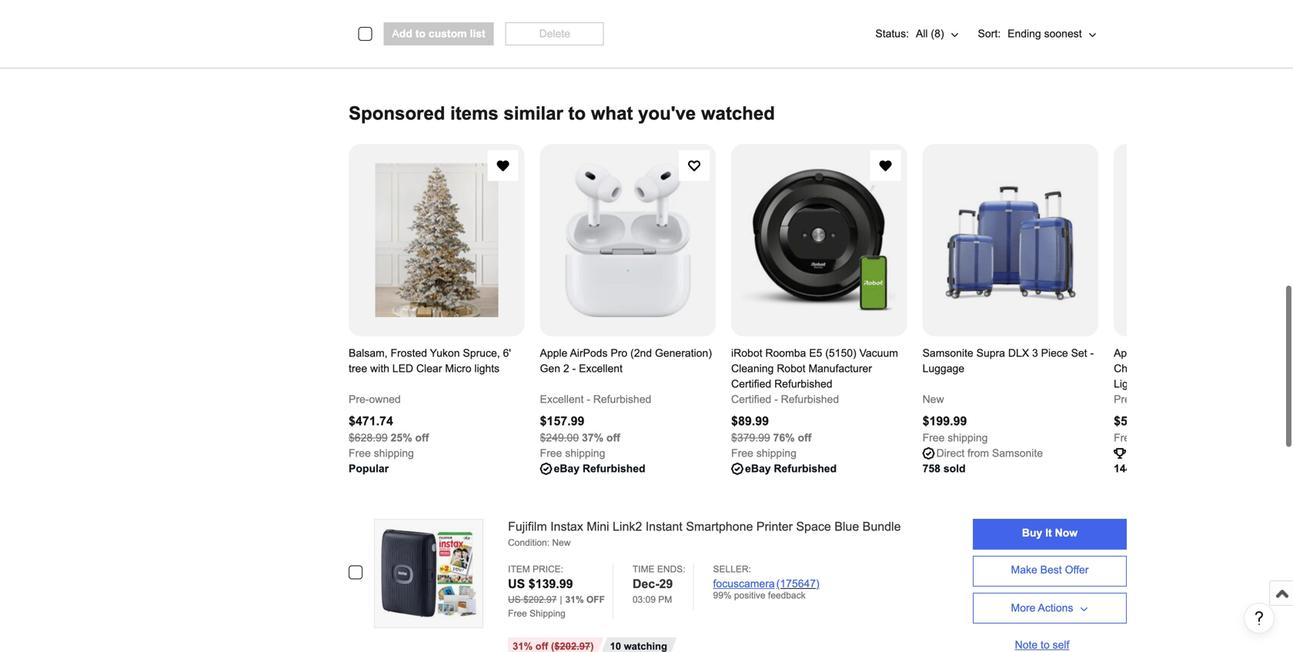 Task type: locate. For each thing, give the bounding box(es) containing it.
ebay
[[508, 10, 534, 22], [554, 463, 580, 475], [745, 463, 771, 475]]

2 airpods from the left
[[1144, 347, 1182, 359]]

pre-
[[349, 393, 369, 405], [1114, 393, 1134, 405]]

0 vertical spatial gen
[[1225, 347, 1246, 359]]

1 horizontal spatial free shipping
[[1114, 432, 1179, 444]]

refurbished down irobot roomba e5 (5150) vacuum cleaning robot manufacturer certified refurbished
[[781, 393, 839, 405]]

2 pro from the left
[[1185, 347, 1201, 359]]

1 horizontal spatial with
[[886, 10, 906, 22]]

0 horizontal spatial sold
[[944, 463, 966, 475]]

pro left 2nd
[[1185, 347, 1201, 359]]

apple up charging
[[1114, 347, 1142, 359]]

1 vertical spatial us
[[508, 594, 521, 605]]

ebay refurbished down $379.99 76% off free shipping
[[745, 463, 837, 475]]

76%
[[773, 432, 795, 444]]

Certified - Refurbished text field
[[731, 392, 839, 407]]

0 horizontal spatial samsonite
[[923, 347, 974, 359]]

0 horizontal spatial with
[[370, 363, 389, 374]]

watched left item
[[749, 10, 789, 22]]

shipping inside $249.00 37% off free shipping
[[565, 447, 605, 459]]

1 owned from the left
[[369, 393, 401, 405]]

blue
[[835, 520, 859, 533]]

free down $249.00
[[540, 447, 562, 459]]

spruce,
[[463, 347, 500, 359]]

delete
[[539, 28, 570, 40]]

0 horizontal spatial owned
[[369, 393, 401, 405]]

apple up 2
[[540, 347, 568, 359]]

free shipping down $51.99
[[1114, 432, 1179, 444]]

airpods up case
[[1144, 347, 1182, 359]]

excellent up $157.99
[[540, 393, 584, 405]]

free down the $628.99
[[349, 447, 371, 459]]

fujifilm instax mini link2 instant smartphone printer space blue bundle link
[[508, 519, 944, 535]]

1 vertical spatial certified
[[731, 393, 771, 405]]

shipping up "from"
[[948, 432, 988, 444]]

owned inside text field
[[369, 393, 401, 405]]

0 horizontal spatial to
[[415, 28, 426, 40]]

pre- up $471.74 on the left of the page
[[349, 393, 369, 405]]

pro
[[611, 347, 628, 359], [1185, 347, 1201, 359]]

refurbished inside irobot roomba e5 (5150) vacuum cleaning robot manufacturer certified refurbished
[[774, 378, 833, 390]]

buy it now
[[1022, 527, 1078, 539]]

irobot
[[731, 347, 763, 359]]

shipping down the previous price $379.99 76% off text box on the bottom
[[757, 447, 797, 459]]

New text field
[[923, 392, 944, 407]]

shipping down previous price $249.00 37% off text box
[[565, 447, 605, 459]]

samsonite inside the samsonite supra dlx 3 piece set - luggage
[[923, 347, 974, 359]]

0 vertical spatial 25%
[[570, 10, 592, 22]]

samsonite
[[923, 347, 974, 359], [992, 447, 1043, 459]]

free shipping text field down $379.99
[[731, 446, 797, 461]]

add
[[392, 28, 412, 40]]

1 horizontal spatial pre-
[[1114, 393, 1134, 405]]

apple inside apple airpods pro 2nd gen charging case replacement lightning only a2700
[[1114, 347, 1142, 359]]

airpods inside "apple airpods pro (2nd generation) gen 2 - excellent"
[[570, 347, 608, 359]]

owned up $471.74 on the left of the page
[[369, 393, 401, 405]]

off inside $379.99 76% off free shipping
[[798, 432, 812, 444]]

2 apple from the left
[[1114, 347, 1142, 359]]

1 horizontal spatial pre-owned
[[1114, 393, 1166, 405]]

with inside balsam, frosted yukon spruce, 6' tree with led clear micro lights
[[370, 363, 389, 374]]

pro left (2nd
[[611, 347, 628, 359]]

sold right 144
[[1135, 463, 1157, 475]]

shipping for $471.74
[[374, 447, 414, 459]]

us
[[508, 577, 525, 591], [508, 594, 521, 605]]

samsonite up luggage
[[923, 347, 974, 359]]

1 horizontal spatial airpods
[[1144, 347, 1182, 359]]

previous price $628.99 25% off text field
[[349, 430, 429, 446]]

micro
[[445, 363, 472, 374]]

2
[[563, 363, 569, 374]]

Popular text field
[[349, 461, 389, 476]]

1 vertical spatial samsonite
[[992, 447, 1043, 459]]

free down $379.99
[[731, 447, 754, 459]]

off inside $249.00 37% off free shipping
[[607, 432, 620, 444]]

2 off from the left
[[607, 432, 620, 444]]

ebay inside text field
[[745, 463, 771, 475]]

6'
[[503, 347, 511, 359]]

actions
[[1038, 602, 1073, 614]]

more
[[1011, 602, 1036, 614]]

gen inside "apple airpods pro (2nd generation) gen 2 - excellent"
[[540, 363, 560, 374]]

2 ebay refurbished from the left
[[745, 463, 837, 475]]

airpods up excellent - refurbished
[[570, 347, 608, 359]]

apple
[[540, 347, 568, 359], [1114, 347, 1142, 359]]

1 pre-owned from the left
[[349, 393, 401, 405]]

irobot roomba e5 (5150) vacuum cleaning robot manufacturer certified refurbished
[[731, 347, 898, 390]]

us down item
[[508, 577, 525, 591]]

0 horizontal spatial airpods
[[570, 347, 608, 359]]

offer
[[1065, 564, 1089, 576]]

bundle
[[863, 520, 901, 533]]

free shipping for $51.99
[[1114, 432, 1179, 444]]

3 off from the left
[[798, 432, 812, 444]]

new down instax
[[552, 537, 571, 548]]

status:
[[876, 28, 909, 40]]

apple inside "apple airpods pro (2nd generation) gen 2 - excellent"
[[540, 347, 568, 359]]

shipping inside $628.99 25% off free shipping popular
[[374, 447, 414, 459]]

ending
[[1008, 28, 1041, 40]]

with up status: at the top right
[[886, 10, 906, 22]]

positive
[[734, 590, 766, 601]]

price:
[[533, 564, 564, 574]]

0 vertical spatial new
[[923, 393, 944, 405]]

$202.97
[[523, 594, 557, 605]]

pre- for $471.74
[[349, 393, 369, 405]]

ebay up postage.
[[508, 10, 534, 22]]

2 horizontal spatial to
[[1041, 639, 1050, 651]]

pre-owned for $471.74
[[349, 393, 401, 405]]

- inside certified - refurbished text field
[[774, 393, 778, 405]]

1 pre- from the left
[[349, 393, 369, 405]]

off
[[415, 432, 429, 444], [607, 432, 620, 444], [798, 432, 812, 444]]

all (8) button
[[909, 18, 967, 49]]

ebay refurbished down $249.00 37% off free shipping
[[554, 463, 646, 475]]

1 vertical spatial to
[[568, 103, 586, 123]]

2 pre-owned from the left
[[1114, 393, 1166, 405]]

0 horizontal spatial ebay refurbished
[[554, 463, 646, 475]]

sort: ending soonest
[[978, 28, 1082, 40]]

charging
[[1114, 363, 1158, 374]]

pre- for $51.99
[[1114, 393, 1134, 405]]

sold for $199.99
[[944, 463, 966, 475]]

delete button
[[506, 22, 604, 45]]

1 sold from the left
[[944, 463, 966, 475]]

1 vertical spatial excellent
[[540, 393, 584, 405]]

2 vertical spatial to
[[1041, 639, 1050, 651]]

free inside free shipping text box
[[1114, 432, 1136, 444]]

on
[[849, 10, 861, 22]]

free shipping for $199.99
[[923, 432, 988, 444]]

new up $199.99 text box
[[923, 393, 944, 405]]

to inside add to custom list button
[[415, 28, 426, 40]]

(175647) link
[[776, 578, 820, 590]]

2 horizontal spatial off
[[798, 432, 812, 444]]

0 horizontal spatial pre-owned
[[349, 393, 401, 405]]

to right add
[[415, 28, 426, 40]]

off inside $628.99 25% off free shipping popular
[[415, 432, 429, 444]]

mini
[[587, 520, 609, 533]]

airpods inside apple airpods pro 2nd gen charging case replacement lightning only a2700
[[1144, 347, 1182, 359]]

1 apple from the left
[[540, 347, 568, 359]]

pre- down lightning
[[1114, 393, 1134, 405]]

gen
[[1225, 347, 1246, 359], [540, 363, 560, 374]]

pre-owned down lightning
[[1114, 393, 1166, 405]]

0 horizontal spatial off
[[415, 432, 429, 444]]

0 horizontal spatial apple
[[540, 347, 568, 359]]

shipping down previous price $628.99 25% off "text box"
[[374, 447, 414, 459]]

0 vertical spatial watched
[[749, 10, 789, 22]]

$199.99
[[923, 414, 967, 428]]

now
[[826, 10, 846, 22]]

pro inside apple airpods pro 2nd gen charging case replacement lightning only a2700
[[1185, 347, 1201, 359]]

certified down cleaning
[[731, 378, 771, 390]]

shipping for $89.99
[[757, 447, 797, 459]]

new
[[923, 393, 944, 405], [552, 537, 571, 548]]

off for $471.74
[[415, 432, 429, 444]]

pm
[[658, 594, 672, 605]]

1 horizontal spatial sold
[[1135, 463, 1157, 475]]

us left $202.97
[[508, 594, 521, 605]]

1 horizontal spatial 25%
[[570, 10, 592, 22]]

25% inside $628.99 25% off free shipping popular
[[391, 432, 412, 444]]

free down $199.99
[[923, 432, 945, 444]]

excellent up excellent - refurbished
[[579, 363, 623, 374]]

$51.99
[[1114, 414, 1152, 428]]

1 horizontal spatial apple
[[1114, 347, 1142, 359]]

0 vertical spatial with
[[886, 10, 906, 22]]

0 horizontal spatial pro
[[611, 347, 628, 359]]

with inside 25% off + free postage, hurry! your watched item is now on sale with free postage.
[[886, 10, 906, 22]]

2 free shipping from the left
[[1114, 432, 1179, 444]]

2 pre- from the left
[[1114, 393, 1134, 405]]

certified
[[731, 378, 771, 390], [731, 393, 771, 405]]

1 vertical spatial new
[[552, 537, 571, 548]]

1 horizontal spatial ebay
[[554, 463, 580, 475]]

1 ebay refurbished from the left
[[554, 463, 646, 475]]

25% right the $628.99
[[391, 432, 412, 444]]

pre- inside text field
[[349, 393, 369, 405]]

postage.
[[508, 23, 549, 35]]

refurbished
[[774, 378, 833, 390], [593, 393, 651, 405], [781, 393, 839, 405], [583, 463, 646, 475], [774, 463, 837, 475]]

1 horizontal spatial to
[[568, 103, 586, 123]]

pre-owned up $471.74 on the left of the page
[[349, 393, 401, 405]]

Free shipping text field
[[923, 430, 988, 446], [349, 446, 414, 461], [540, 446, 605, 461], [731, 446, 797, 461]]

to left what
[[568, 103, 586, 123]]

new inside the "fujifilm instax mini link2 instant smartphone printer space blue bundle condition: new"
[[552, 537, 571, 548]]

shipping down $51.99
[[1139, 432, 1179, 444]]

shipping inside $379.99 76% off free shipping
[[757, 447, 797, 459]]

1 horizontal spatial samsonite
[[992, 447, 1043, 459]]

owned for $51.99
[[1134, 393, 1166, 405]]

refurbished down 37%
[[583, 463, 646, 475]]

0 vertical spatial us
[[508, 577, 525, 591]]

1 horizontal spatial owned
[[1134, 393, 1166, 405]]

0 vertical spatial samsonite
[[923, 347, 974, 359]]

0 vertical spatial certified
[[731, 378, 771, 390]]

gen inside apple airpods pro 2nd gen charging case replacement lightning only a2700
[[1225, 347, 1246, 359]]

free shipping text field down $249.00
[[540, 446, 605, 461]]

25% left off
[[570, 10, 592, 22]]

owned down lightning
[[1134, 393, 1166, 405]]

0 vertical spatial to
[[415, 28, 426, 40]]

owned inside text box
[[1134, 393, 1166, 405]]

25% inside 25% off + free postage, hurry! your watched item is now on sale with free postage.
[[570, 10, 592, 22]]

144 sold text field
[[1114, 461, 1157, 476]]

sold inside "text field"
[[1135, 463, 1157, 475]]

note to self button
[[973, 630, 1127, 652]]

ebay for $89.99
[[745, 463, 771, 475]]

focuscamera link
[[713, 578, 775, 590]]

2 us from the top
[[508, 594, 521, 605]]

make best offer
[[1011, 564, 1089, 576]]

1 pro from the left
[[611, 347, 628, 359]]

roomba
[[765, 347, 806, 359]]

$199.99 text field
[[923, 414, 967, 428]]

watched inside 25% off + free postage, hurry! your watched item is now on sale with free postage.
[[749, 10, 789, 22]]

help, opens dialogs image
[[1252, 610, 1267, 626]]

3
[[1032, 347, 1038, 359]]

1 vertical spatial 25%
[[391, 432, 412, 444]]

apple airpods pro 2nd gen charging case replacement lightning only a2700
[[1114, 347, 1252, 390]]

(2nd
[[630, 347, 652, 359]]

-
[[1090, 347, 1094, 359], [572, 363, 576, 374], [587, 393, 590, 405], [774, 393, 778, 405]]

gen up replacement
[[1225, 347, 1246, 359]]

watched right you've
[[701, 103, 775, 123]]

ebay down $379.99 76% off free shipping
[[745, 463, 771, 475]]

0 horizontal spatial new
[[552, 537, 571, 548]]

ebay refurbished for $89.99
[[745, 463, 837, 475]]

1 free shipping from the left
[[923, 432, 988, 444]]

time ends: dec-29 03:09 pm
[[633, 564, 686, 605]]

item
[[792, 10, 812, 22]]

2 certified from the top
[[731, 393, 771, 405]]

excellent
[[579, 363, 623, 374], [540, 393, 584, 405]]

0 vertical spatial excellent
[[579, 363, 623, 374]]

pro inside "apple airpods pro (2nd generation) gen 2 - excellent"
[[611, 347, 628, 359]]

ebay for $157.99
[[554, 463, 580, 475]]

free down $202.97
[[508, 608, 527, 619]]

0 horizontal spatial gen
[[540, 363, 560, 374]]

owned for $471.74
[[369, 393, 401, 405]]

1 horizontal spatial ebay refurbished
[[745, 463, 837, 475]]

with down balsam,
[[370, 363, 389, 374]]

lightning
[[1114, 378, 1158, 390]]

Free shipping text field
[[1114, 430, 1179, 446]]

certified up $89.99 on the bottom
[[731, 393, 771, 405]]

2 sold from the left
[[1135, 463, 1157, 475]]

sold
[[944, 463, 966, 475], [1135, 463, 1157, 475]]

1 us from the top
[[508, 577, 525, 591]]

1 vertical spatial gen
[[540, 363, 560, 374]]

25%
[[570, 10, 592, 22], [391, 432, 412, 444]]

1 horizontal spatial gen
[[1225, 347, 1246, 359]]

airpods for $157.99
[[570, 347, 608, 359]]

1 certified from the top
[[731, 378, 771, 390]]

direct
[[937, 447, 965, 459]]

e5
[[809, 347, 822, 359]]

1 airpods from the left
[[570, 347, 608, 359]]

$89.99
[[731, 414, 769, 428]]

ends:
[[657, 564, 686, 574]]

pre-owned
[[349, 393, 401, 405], [1114, 393, 1166, 405]]

1 vertical spatial with
[[370, 363, 389, 374]]

to left self in the bottom right of the page
[[1041, 639, 1050, 651]]

free shipping
[[923, 432, 988, 444], [1114, 432, 1179, 444]]

144 sold
[[1114, 463, 1157, 475]]

excellent inside text box
[[540, 393, 584, 405]]

refurbished down robot
[[774, 378, 833, 390]]

free shipping up direct
[[923, 432, 988, 444]]

what
[[591, 103, 633, 123]]

ebay inside text box
[[554, 463, 580, 475]]

$379.99 76% off free shipping
[[731, 432, 812, 459]]

2 horizontal spatial ebay
[[745, 463, 771, 475]]

free inside item price: us $139.99 us $202.97 | 31% off free shipping
[[508, 608, 527, 619]]

0 horizontal spatial 25%
[[391, 432, 412, 444]]

pre-owned for $51.99
[[1114, 393, 1166, 405]]

2 owned from the left
[[1134, 393, 1166, 405]]

0 horizontal spatial ebay
[[508, 10, 534, 22]]

ebay down $249.00 37% off free shipping
[[554, 463, 580, 475]]

off right 37%
[[607, 432, 620, 444]]

samsonite right "from"
[[992, 447, 1043, 459]]

seller: focuscamera (175647) 99% positive feedback
[[713, 564, 820, 601]]

pre- inside text box
[[1114, 393, 1134, 405]]

0 horizontal spatial pre-
[[349, 393, 369, 405]]

1 horizontal spatial off
[[607, 432, 620, 444]]

free down $51.99
[[1114, 432, 1136, 444]]

free shipping text field up direct
[[923, 430, 988, 446]]

to inside note to self button
[[1041, 639, 1050, 651]]

1 horizontal spatial new
[[923, 393, 944, 405]]

0 horizontal spatial free shipping
[[923, 432, 988, 444]]

tree
[[349, 363, 367, 374]]

sold down direct
[[944, 463, 966, 475]]

$471.74
[[349, 414, 393, 428]]

1 off from the left
[[415, 432, 429, 444]]

sold inside "text box"
[[944, 463, 966, 475]]

pro for $51.99
[[1185, 347, 1201, 359]]

1 horizontal spatial pro
[[1185, 347, 1201, 359]]

free right +
[[621, 10, 643, 22]]

make
[[1011, 564, 1038, 576]]

off right 76%
[[798, 432, 812, 444]]

gen left 2
[[540, 363, 560, 374]]

off right the $628.99
[[415, 432, 429, 444]]

free shipping text field up popular
[[349, 446, 414, 461]]



Task type: describe. For each thing, give the bounding box(es) containing it.
apple for $157.99
[[540, 347, 568, 359]]

to for add
[[415, 28, 426, 40]]

excellent inside "apple airpods pro (2nd generation) gen 2 - excellent"
[[579, 363, 623, 374]]

postage,
[[646, 10, 689, 22]]

is
[[815, 10, 823, 22]]

apple for $51.99
[[1114, 347, 1142, 359]]

items
[[450, 103, 499, 123]]

eBay Refurbished text field
[[554, 461, 646, 476]]

free shipping text field for $89.99
[[731, 446, 797, 461]]

previous price $249.00 37% off text field
[[540, 430, 620, 446]]

a2700
[[1185, 378, 1216, 390]]

sort:
[[978, 28, 1001, 40]]

Pre-owned text field
[[1114, 392, 1166, 407]]

free shipping text field for $471.74
[[349, 446, 414, 461]]

$628.99
[[349, 432, 388, 444]]

$157.99 text field
[[540, 414, 585, 428]]

$379.99
[[731, 432, 770, 444]]

1 vertical spatial watched
[[701, 103, 775, 123]]

cleaning
[[731, 363, 774, 374]]

$89.99 text field
[[731, 414, 769, 428]]

99%
[[713, 590, 732, 601]]

$51.99 text field
[[1114, 414, 1152, 428]]

luggage
[[923, 363, 965, 374]]

frosted
[[391, 347, 427, 359]]

make best offer link
[[973, 556, 1127, 587]]

31%
[[565, 594, 584, 605]]

off for $89.99
[[798, 432, 812, 444]]

led
[[392, 363, 413, 374]]

free inside $249.00 37% off free shipping
[[540, 447, 562, 459]]

buy
[[1022, 527, 1043, 539]]

seller:
[[713, 564, 751, 574]]

sponsored items similar to what you've watched
[[349, 103, 775, 123]]

space
[[796, 520, 831, 533]]

apple airpods pro (2nd generation) gen 2 - excellent
[[540, 347, 712, 374]]

25% off + free postage, hurry! your watched item is now on sale with free postage.
[[508, 10, 927, 35]]

self
[[1053, 639, 1070, 651]]

soonest
[[1044, 28, 1082, 40]]

(175647)
[[776, 578, 820, 590]]

off
[[586, 594, 605, 605]]

758 sold
[[923, 463, 966, 475]]

sale
[[864, 10, 883, 22]]

shipping inside text box
[[1139, 432, 1179, 444]]

certified inside irobot roomba e5 (5150) vacuum cleaning robot manufacturer certified refurbished
[[731, 378, 771, 390]]

similar
[[504, 103, 563, 123]]

list
[[470, 28, 486, 40]]

shipping
[[530, 608, 566, 619]]

off for $157.99
[[607, 432, 620, 444]]

free inside $628.99 25% off free shipping popular
[[349, 447, 371, 459]]

printer
[[757, 520, 793, 533]]

it
[[1046, 527, 1052, 539]]

- inside "apple airpods pro (2nd generation) gen 2 - excellent"
[[572, 363, 576, 374]]

- inside the samsonite supra dlx 3 piece set - luggage
[[1090, 347, 1094, 359]]

(5150)
[[825, 347, 857, 359]]

dlx
[[1008, 347, 1029, 359]]

certified inside text field
[[731, 393, 771, 405]]

feedback
[[768, 590, 806, 601]]

time
[[633, 564, 655, 574]]

status: all (8)
[[876, 28, 944, 40]]

fujifilm
[[508, 520, 547, 533]]

eBay Refurbished text field
[[745, 461, 837, 476]]

add to custom list
[[392, 28, 486, 40]]

- inside excellent - refurbished text box
[[587, 393, 590, 405]]

758
[[923, 463, 941, 475]]

lights
[[474, 363, 500, 374]]

ebay refurbished for $157.99
[[554, 463, 646, 475]]

pro for $157.99
[[611, 347, 628, 359]]

2nd
[[1204, 347, 1222, 359]]

free inside $379.99 76% off free shipping
[[731, 447, 754, 459]]

(8)
[[931, 28, 944, 40]]

$471.74 text field
[[349, 414, 393, 428]]

from
[[968, 447, 989, 459]]

focuscamera
[[713, 578, 775, 590]]

samsonite inside text box
[[992, 447, 1043, 459]]

custom
[[429, 28, 467, 40]]

29
[[659, 577, 673, 591]]

$157.99
[[540, 414, 585, 428]]

piece
[[1041, 347, 1068, 359]]

item
[[508, 564, 530, 574]]

note
[[1015, 639, 1038, 651]]

Excellent - Refurbished text field
[[540, 392, 651, 407]]

free inside free shipping text field
[[923, 432, 945, 444]]

ebay note:
[[508, 10, 566, 22]]

off
[[595, 10, 609, 22]]

hurry!
[[692, 10, 721, 22]]

airpods for $51.99
[[1144, 347, 1182, 359]]

free inside 25% off + free postage, hurry! your watched item is now on sale with free postage.
[[621, 10, 643, 22]]

samsonite supra dlx 3 piece set - luggage
[[923, 347, 1094, 374]]

only
[[1161, 378, 1183, 390]]

sold for $51.99
[[1135, 463, 1157, 475]]

refurbished down "apple airpods pro (2nd generation) gen 2 - excellent"
[[593, 393, 651, 405]]

free
[[909, 10, 927, 22]]

yukon
[[430, 347, 460, 359]]

37%
[[582, 432, 604, 444]]

to for note
[[1041, 639, 1050, 651]]

clear
[[416, 363, 442, 374]]

generation)
[[655, 347, 712, 359]]

$139.99
[[529, 577, 573, 591]]

your
[[724, 10, 746, 22]]

shipping inside text field
[[948, 432, 988, 444]]

758 sold text field
[[923, 461, 966, 476]]

free shipping text field for $157.99
[[540, 446, 605, 461]]

previous price $379.99 76% off text field
[[731, 430, 812, 446]]

Pre-owned text field
[[349, 392, 401, 407]]

fujifilm instax mini link2 instant smartphone printer space blue bundle condition: new
[[508, 520, 901, 548]]

buy it now link
[[973, 519, 1127, 550]]

fujifilm instax mini link2 instant smartphone printer space blue bundle image
[[375, 520, 483, 627]]

refurbished down 76%
[[774, 463, 837, 475]]

link2
[[613, 520, 642, 533]]

Direct from Samsonite text field
[[937, 446, 1043, 461]]

best
[[1041, 564, 1062, 576]]

direct from samsonite
[[937, 447, 1043, 459]]

shipping for $157.99
[[565, 447, 605, 459]]



Task type: vqa. For each thing, say whether or not it's contained in the screenshot.
Plus in the Top Rated Plus 1 bid
no



